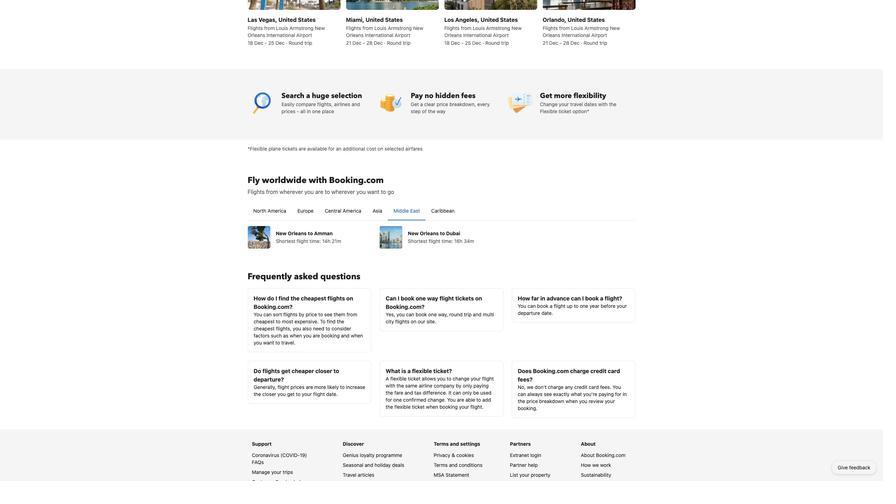 Task type: locate. For each thing, give the bounding box(es) containing it.
trip inside orlando, united states flights from louis armstrong new orleans international airport 21 dec - 28 dec · round trip
[[600, 40, 608, 46]]

book
[[401, 295, 415, 301], [586, 295, 599, 301], [537, 303, 549, 309], [416, 311, 427, 317]]

orleans left dubai
[[420, 230, 439, 236]]

2 vertical spatial in
[[623, 391, 627, 397]]

from down worldwide
[[266, 189, 278, 195]]

dates
[[585, 101, 597, 107]]

0 vertical spatial ticket
[[559, 108, 572, 114]]

1 louis from the left
[[276, 25, 288, 31]]

search
[[282, 91, 305, 100]]

armstrong inside orlando, united states flights from louis armstrong new orleans international airport 21 dec - 28 dec · round trip
[[585, 25, 609, 31]]

0 vertical spatial flights,
[[317, 101, 333, 107]]

with right dates
[[599, 101, 608, 107]]

flight inside what is a flexible ticket? a flexible ticket allows you to change your flight with the same airline company by only paying the fare and tax difference. it can only be used for one confirmed change. you are able to add the flexible ticket when booking your flight.
[[482, 375, 494, 381]]

2 21 from the left
[[543, 40, 548, 46]]

with inside what is a flexible ticket? a flexible ticket allows you to change your flight with the same airline company by only paying the fare and tax difference. it can only be used for one confirmed change. you are able to add the flexible ticket when booking your flight.
[[386, 383, 395, 389]]

change.
[[428, 397, 446, 403]]

you down "what"
[[579, 398, 588, 404]]

from down the miami,
[[363, 25, 373, 31]]

4 international from the left
[[562, 32, 590, 38]]

get inside get more flexibility change your travel dates with the flexible ticket option*
[[540, 91, 553, 100]]

shortest inside new orleans to dubai shortest flight time: 16h 34m
[[408, 238, 428, 244]]

flight left 16h
[[429, 238, 441, 244]]

charge up any
[[570, 368, 589, 374]]

1 i from the left
[[276, 295, 277, 301]]

your left the trips
[[272, 469, 282, 475]]

1 vertical spatial get
[[411, 101, 419, 107]]

departure?
[[254, 376, 284, 383]]

3 · from the left
[[483, 40, 484, 46]]

1 horizontal spatial more
[[554, 91, 572, 100]]

1 united from the left
[[279, 16, 297, 23]]

4 airport from the left
[[592, 32, 607, 38]]

flights up departure?
[[263, 368, 280, 374]]

1 vertical spatial in
[[541, 295, 546, 301]]

25 inside los angeles, united states flights from louis armstrong new orleans international airport 18 dec - 25 dec · round trip
[[465, 40, 471, 46]]

14h
[[322, 238, 331, 244]]

what
[[386, 368, 400, 374]]

booking down change.
[[440, 404, 458, 410]]

wherever down worldwide
[[280, 189, 303, 195]]

want down factors
[[263, 339, 274, 345]]

1 horizontal spatial i
[[398, 295, 400, 301]]

booking.com? inside how do i find the cheapest flights on booking.com? you can sort flights by price to see them from cheapest to most expensive. to find the cheapest flights, you also need to consider factors such as when you are booking and when you want to travel.
[[254, 304, 293, 310]]

1 vertical spatial more
[[314, 384, 326, 390]]

to inside new orleans to amman shortest flight time: 14h 21m
[[308, 230, 313, 236]]

states inside "las vegas, united states flights from louis armstrong new orleans international airport 18 dec - 25 dec · round trip"
[[298, 16, 316, 23]]

charge
[[570, 368, 589, 374], [548, 384, 564, 390]]

1 28 from the left
[[367, 40, 373, 46]]

and inside what is a flexible ticket? a flexible ticket allows you to change your flight with the same airline company by only paying the fare and tax difference. it can only be used for one confirmed change. you are able to add the flexible ticket when booking your flight.
[[405, 390, 413, 396]]

way,
[[438, 311, 448, 317]]

by up expensive.
[[299, 311, 304, 317]]

terms for terms and conditions
[[434, 462, 448, 468]]

from down orlando, at the right top
[[560, 25, 570, 31]]

0 vertical spatial charge
[[570, 368, 589, 374]]

do
[[254, 368, 261, 374]]

1 vertical spatial find
[[327, 318, 336, 324]]

compare
[[296, 101, 316, 107]]

booking
[[322, 332, 340, 338], [440, 404, 458, 410]]

0 vertical spatial date.
[[542, 310, 553, 316]]

book down far at bottom
[[537, 303, 549, 309]]

0 vertical spatial way
[[437, 108, 446, 114]]

2 airport from the left
[[395, 32, 411, 38]]

21 down orlando, at the right top
[[543, 40, 548, 46]]

airport
[[296, 32, 312, 38], [395, 32, 411, 38], [493, 32, 509, 38], [592, 32, 607, 38]]

change
[[540, 101, 558, 107]]

charge up exactly at the bottom right of the page
[[548, 384, 564, 390]]

about for about
[[581, 441, 596, 447]]

2 horizontal spatial with
[[599, 101, 608, 107]]

1 horizontal spatial with
[[386, 383, 395, 389]]

we right no,
[[527, 384, 534, 390]]

18 inside los angeles, united states flights from louis armstrong new orleans international airport 18 dec - 25 dec · round trip
[[445, 40, 450, 46]]

7 dec from the left
[[550, 40, 559, 46]]

the inside does booking.com charge credit card fees? no, we don't charge any credit card fees. you can always see exactly what you're paying for in the price breakdown when you review your booking.
[[518, 398, 525, 404]]

21m
[[332, 238, 341, 244]]

paying inside does booking.com charge credit card fees? no, we don't charge any credit card fees. you can always see exactly what you're paying for in the price breakdown when you review your booking.
[[599, 391, 614, 397]]

0 horizontal spatial want
[[263, 339, 274, 345]]

ticket up same
[[408, 375, 421, 381]]

in right far at bottom
[[541, 295, 546, 301]]

flights down orlando, at the right top
[[543, 25, 558, 31]]

1 horizontal spatial booking.com
[[533, 368, 569, 374]]

1 vertical spatial want
[[263, 339, 274, 345]]

booking.com up don't
[[533, 368, 569, 374]]

2 united from the left
[[366, 16, 384, 23]]

prices inside "do flights get cheaper closer to departure? generally, flight prices are more likely to increase the closer you get to your flight date."
[[291, 384, 305, 390]]

our
[[418, 318, 426, 324]]

1 horizontal spatial card
[[608, 368, 620, 374]]

0 horizontal spatial booking.com
[[329, 174, 384, 186]]

1 wherever from the left
[[280, 189, 303, 195]]

time: down dubai
[[442, 238, 453, 244]]

1 vertical spatial see
[[544, 391, 552, 397]]

1 vertical spatial credit
[[575, 384, 588, 390]]

2 armstrong from the left
[[388, 25, 412, 31]]

0 vertical spatial we
[[527, 384, 534, 390]]

2 i from the left
[[398, 295, 400, 301]]

increase
[[346, 384, 365, 390]]

0 vertical spatial tickets
[[282, 145, 298, 151]]

you left the also
[[293, 325, 301, 331]]

flight down the advance
[[554, 303, 566, 309]]

book up year
[[586, 295, 599, 301]]

and down the consider
[[341, 332, 350, 338]]

about for about booking.com
[[581, 452, 595, 458]]

2 horizontal spatial for
[[615, 391, 622, 397]]

orleans down orlando, at the right top
[[543, 32, 561, 38]]

louis inside "las vegas, united states flights from louis armstrong new orleans international airport 18 dec - 25 dec · round trip"
[[276, 25, 288, 31]]

2 time: from the left
[[442, 238, 453, 244]]

1 vertical spatial price
[[306, 311, 317, 317]]

your left travel
[[559, 101, 569, 107]]

0 horizontal spatial booking
[[322, 332, 340, 338]]

list your property link
[[510, 472, 551, 478]]

way
[[437, 108, 446, 114], [427, 295, 438, 301]]

miami,
[[346, 16, 364, 23]]

flight
[[297, 238, 308, 244], [429, 238, 441, 244], [440, 295, 454, 301], [554, 303, 566, 309], [482, 375, 494, 381], [278, 384, 289, 390], [313, 391, 325, 397]]

are down 'cheaper'
[[306, 384, 313, 390]]

a
[[386, 375, 389, 381]]

can inside what is a flexible ticket? a flexible ticket allows you to change your flight with the same airline company by only paying the fare and tax difference. it can only be used for one confirmed change. you are able to add the flexible ticket when booking your flight.
[[453, 390, 461, 396]]

0 vertical spatial booking.com
[[329, 174, 384, 186]]

trips
[[283, 469, 293, 475]]

how left do
[[254, 295, 266, 301]]

more up travel
[[554, 91, 572, 100]]

a inside pay no hidden fees get a clear price breakdown, every step of the way
[[420, 101, 423, 107]]

flights down fly
[[248, 189, 265, 195]]

round inside miami, united states flights from louis armstrong new orleans international airport 21 dec - 28 dec · round trip
[[387, 40, 402, 46]]

terms for terms and settings
[[434, 441, 449, 447]]

0 horizontal spatial 18
[[248, 40, 253, 46]]

2 vertical spatial with
[[386, 383, 395, 389]]

2 round from the left
[[387, 40, 402, 46]]

a right is
[[408, 368, 411, 374]]

0 vertical spatial credit
[[591, 368, 607, 374]]

- inside "las vegas, united states flights from louis armstrong new orleans international airport 18 dec - 25 dec · round trip"
[[265, 40, 267, 46]]

terms and conditions link
[[434, 462, 483, 468]]

and inside how do i find the cheapest flights on booking.com? you can sort flights by price to see them from cheapest to most expensive. to find the cheapest flights, you also need to consider factors such as when you are booking and when you want to travel.
[[341, 332, 350, 338]]

1 vertical spatial paying
[[599, 391, 614, 397]]

0 horizontal spatial time:
[[310, 238, 321, 244]]

1 terms from the top
[[434, 441, 449, 447]]

deals
[[392, 462, 404, 468]]

4 united from the left
[[568, 16, 586, 23]]

booking down the consider
[[322, 332, 340, 338]]

to right need
[[326, 325, 330, 331]]

booking.com? for i
[[254, 304, 293, 310]]

21 inside orlando, united states flights from louis armstrong new orleans international airport 21 dec - 28 dec · round trip
[[543, 40, 548, 46]]

1 vertical spatial flexible
[[391, 375, 407, 381]]

2 international from the left
[[365, 32, 394, 38]]

0 vertical spatial paying
[[474, 383, 489, 389]]

travel
[[343, 472, 357, 478]]

louis inside orlando, united states flights from louis armstrong new orleans international airport 21 dec - 28 dec · round trip
[[571, 25, 583, 31]]

you inside what is a flexible ticket? a flexible ticket allows you to change your flight with the same airline company by only paying the fare and tax difference. it can only be used for one confirmed change. you are able to add the flexible ticket when booking your flight.
[[447, 397, 456, 403]]

fly worldwide with booking.com flights from wherever you are to wherever you want to go
[[248, 174, 394, 195]]

8 dec from the left
[[571, 40, 580, 46]]

price up expensive.
[[306, 311, 317, 317]]

booking.com for does
[[533, 368, 569, 374]]

trip inside the can i book one way flight tickets on booking.com? yes, you can book one way, round trip and multi city flights on our site.
[[464, 311, 472, 317]]

2 wherever from the left
[[332, 189, 355, 195]]

with down a
[[386, 383, 395, 389]]

1 america from the left
[[268, 208, 286, 214]]

time: for dubai
[[442, 238, 453, 244]]

breakdown
[[540, 398, 565, 404]]

2 shortest from the left
[[408, 238, 428, 244]]

orleans down las
[[248, 32, 265, 38]]

to left go
[[381, 189, 386, 195]]

flights inside "las vegas, united states flights from louis armstrong new orleans international airport 18 dec - 25 dec · round trip"
[[248, 25, 263, 31]]

16h
[[455, 238, 463, 244]]

need
[[313, 325, 324, 331]]

· inside "las vegas, united states flights from louis armstrong new orleans international airport 18 dec - 25 dec · round trip"
[[286, 40, 287, 46]]

you inside the can i book one way flight tickets on booking.com? yes, you can book one way, round trip and multi city flights on our site.
[[397, 311, 405, 317]]

3 armstrong from the left
[[486, 25, 510, 31]]

flexible
[[540, 108, 558, 114]]

you
[[305, 189, 314, 195], [357, 189, 366, 195], [397, 311, 405, 317], [293, 325, 301, 331], [303, 332, 312, 338], [254, 339, 262, 345], [437, 375, 446, 381], [278, 391, 286, 397], [579, 398, 588, 404]]

ticket down confirmed
[[412, 404, 425, 410]]

selection
[[331, 91, 362, 100]]

0 vertical spatial more
[[554, 91, 572, 100]]

america inside central america button
[[343, 208, 362, 214]]

from inside "las vegas, united states flights from louis armstrong new orleans international airport 18 dec - 25 dec · round trip"
[[264, 25, 275, 31]]

one inside what is a flexible ticket? a flexible ticket allows you to change your flight with the same airline company by only paying the fare and tax difference. it can only be used for one confirmed change. you are able to add the flexible ticket when booking your flight.
[[394, 397, 402, 403]]

0 horizontal spatial i
[[276, 295, 277, 301]]

booking.com? for book
[[386, 304, 425, 310]]

2 vertical spatial ticket
[[412, 404, 425, 410]]

2 25 from the left
[[465, 40, 471, 46]]

united inside "las vegas, united states flights from louis armstrong new orleans international airport 18 dec - 25 dec · round trip"
[[279, 16, 297, 23]]

1 shortest from the left
[[276, 238, 295, 244]]

2 vertical spatial booking.com
[[596, 452, 626, 458]]

0 vertical spatial in
[[307, 108, 311, 114]]

2 · from the left
[[384, 40, 386, 46]]

you left sort
[[254, 311, 262, 317]]

2 vertical spatial flexible
[[395, 404, 411, 410]]

1 dec from the left
[[254, 40, 263, 46]]

airfares
[[406, 145, 423, 151]]

paying
[[474, 383, 489, 389], [599, 391, 614, 397]]

card up you're
[[589, 384, 599, 390]]

international inside los angeles, united states flights from louis armstrong new orleans international airport 18 dec - 25 dec · round trip
[[464, 32, 492, 38]]

flight left '14h'
[[297, 238, 308, 244]]

0 horizontal spatial 28
[[367, 40, 373, 46]]

round inside orlando, united states flights from louis armstrong new orleans international airport 21 dec - 28 dec · round trip
[[584, 40, 599, 46]]

time: inside new orleans to amman shortest flight time: 14h 21m
[[310, 238, 321, 244]]

1 vertical spatial we
[[593, 462, 599, 468]]

trip
[[305, 40, 312, 46], [403, 40, 411, 46], [502, 40, 509, 46], [600, 40, 608, 46], [464, 311, 472, 317]]

1 horizontal spatial time:
[[442, 238, 453, 244]]

prices
[[282, 108, 296, 114], [291, 384, 305, 390]]

28 inside orlando, united states flights from louis armstrong new orleans international airport 21 dec - 28 dec · round trip
[[563, 40, 570, 46]]

only up able
[[463, 390, 472, 396]]

1 18 from the left
[[248, 40, 253, 46]]

frequently
[[248, 271, 292, 282]]

flight down departure?
[[278, 384, 289, 390]]

1 round from the left
[[289, 40, 303, 46]]

price down always
[[527, 398, 538, 404]]

get
[[540, 91, 553, 100], [411, 101, 419, 107]]

0 vertical spatial find
[[279, 295, 289, 301]]

to
[[320, 318, 326, 324]]

list
[[510, 472, 518, 478]]

0 horizontal spatial with
[[309, 174, 327, 186]]

0 horizontal spatial 25
[[268, 40, 274, 46]]

new orleans to dubai image
[[380, 226, 403, 248]]

1 vertical spatial charge
[[548, 384, 564, 390]]

to right up
[[574, 303, 579, 309]]

shortest right new orleans to dubai image at the left
[[408, 238, 428, 244]]

how inside how do i find the cheapest flights on booking.com? you can sort flights by price to see them from cheapest to most expensive. to find the cheapest flights, you also need to consider factors such as when you are booking and when you want to travel.
[[254, 295, 266, 301]]

4 · from the left
[[581, 40, 583, 46]]

flight inside how far in advance can i book a flight? you can book a flight up to one year before your departure date.
[[554, 303, 566, 309]]

1 international from the left
[[267, 32, 295, 38]]

0 horizontal spatial see
[[324, 311, 333, 317]]

1 horizontal spatial shortest
[[408, 238, 428, 244]]

extranet login link
[[510, 452, 542, 458]]

such
[[271, 332, 282, 338]]

orleans
[[248, 32, 265, 38], [346, 32, 364, 38], [445, 32, 462, 38], [543, 32, 561, 38], [288, 230, 307, 236], [420, 230, 439, 236]]

1 horizontal spatial date.
[[542, 310, 553, 316]]

when down "what"
[[566, 398, 578, 404]]

shortest inside new orleans to amman shortest flight time: 14h 21m
[[276, 238, 295, 244]]

new inside "las vegas, united states flights from louis armstrong new orleans international airport 18 dec - 25 dec · round trip"
[[315, 25, 325, 31]]

i inside how do i find the cheapest flights on booking.com? you can sort flights by price to see them from cheapest to most expensive. to find the cheapest flights, you also need to consider factors such as when you are booking and when you want to travel.
[[276, 295, 277, 301]]

18 down los
[[445, 40, 450, 46]]

see inside how do i find the cheapest flights on booking.com? you can sort flights by price to see them from cheapest to most expensive. to find the cheapest flights, you also need to consider factors such as when you are booking and when you want to travel.
[[324, 311, 333, 317]]

no,
[[518, 384, 526, 390]]

2 28 from the left
[[563, 40, 570, 46]]

2 18 from the left
[[445, 40, 450, 46]]

3 airport from the left
[[493, 32, 509, 38]]

more inside get more flexibility change your travel dates with the flexible ticket option*
[[554, 91, 572, 100]]

america right north
[[268, 208, 286, 214]]

1 horizontal spatial flights,
[[317, 101, 333, 107]]

3 i from the left
[[583, 295, 584, 301]]

orleans inside orlando, united states flights from louis armstrong new orleans international airport 21 dec - 28 dec · round trip
[[543, 32, 561, 38]]

huge
[[312, 91, 330, 100]]

1 states from the left
[[298, 16, 316, 23]]

1 horizontal spatial how
[[518, 295, 530, 301]]

trip inside "las vegas, united states flights from louis armstrong new orleans international airport 18 dec - 25 dec · round trip"
[[305, 40, 312, 46]]

price inside how do i find the cheapest flights on booking.com? you can sort flights by price to see them from cheapest to most expensive. to find the cheapest flights, you also need to consider factors such as when you are booking and when you want to travel.
[[306, 311, 317, 317]]

i right the advance
[[583, 295, 584, 301]]

from inside los angeles, united states flights from louis armstrong new orleans international airport 18 dec - 25 dec · round trip
[[461, 25, 472, 31]]

prices for get
[[291, 384, 305, 390]]

2 louis from the left
[[375, 25, 387, 31]]

about up how we work link
[[581, 452, 595, 458]]

0 horizontal spatial paying
[[474, 383, 489, 389]]

from right them
[[347, 311, 357, 317]]

1 vertical spatial way
[[427, 295, 438, 301]]

terms up privacy
[[434, 441, 449, 447]]

can inside how do i find the cheapest flights on booking.com? you can sort flights by price to see them from cheapest to most expensive. to find the cheapest flights, you also need to consider factors such as when you are booking and when you want to travel.
[[264, 311, 272, 317]]

booking inside what is a flexible ticket? a flexible ticket allows you to change your flight with the same airline company by only paying the fare and tax difference. it can only be used for one confirmed change. you are able to add the flexible ticket when booking your flight.
[[440, 404, 458, 410]]

from inside fly worldwide with booking.com flights from wherever you are to wherever you want to go
[[266, 189, 278, 195]]

card up the fees.
[[608, 368, 620, 374]]

states inside orlando, united states flights from louis armstrong new orleans international airport 21 dec - 28 dec · round trip
[[587, 16, 605, 23]]

1 21 from the left
[[346, 40, 351, 46]]

option*
[[573, 108, 590, 114]]

site.
[[427, 318, 436, 324]]

0 horizontal spatial shortest
[[276, 238, 295, 244]]

18 inside "las vegas, united states flights from louis armstrong new orleans international airport 18 dec - 25 dec · round trip"
[[248, 40, 253, 46]]

want left go
[[367, 189, 380, 195]]

3 international from the left
[[464, 32, 492, 38]]

company
[[434, 383, 455, 389]]

for
[[329, 145, 335, 151], [615, 391, 622, 397], [386, 397, 392, 403]]

any
[[565, 384, 573, 390]]

21 down the miami,
[[346, 40, 351, 46]]

paying for what is a flexible ticket?
[[474, 383, 489, 389]]

1 horizontal spatial find
[[327, 318, 336, 324]]

1 vertical spatial card
[[589, 384, 599, 390]]

international
[[267, 32, 295, 38], [365, 32, 394, 38], [464, 32, 492, 38], [562, 32, 590, 38]]

you right the yes, at the left bottom of the page
[[397, 311, 405, 317]]

1 horizontal spatial by
[[456, 383, 462, 389]]

how up sustainability
[[581, 462, 591, 468]]

you inside "do flights get cheaper closer to departure? generally, flight prices are more likely to increase the closer you get to your flight date."
[[278, 391, 286, 397]]

4 round from the left
[[584, 40, 599, 46]]

wherever up central america
[[332, 189, 355, 195]]

paying inside what is a flexible ticket? a flexible ticket allows you to change your flight with the same airline company by only paying the fare and tax difference. it can only be used for one confirmed change. you are able to add the flexible ticket when booking your flight.
[[474, 383, 489, 389]]

2 about from the top
[[581, 452, 595, 458]]

you inside does booking.com charge credit card fees? no, we don't charge any credit card fees. you can always see exactly what you're paying for in the price breakdown when you review your booking.
[[613, 384, 621, 390]]

asked
[[294, 271, 318, 282]]

2 america from the left
[[343, 208, 362, 214]]

the up the consider
[[337, 318, 344, 324]]

and down selection
[[352, 101, 360, 107]]

international inside "las vegas, united states flights from louis armstrong new orleans international airport 18 dec - 25 dec · round trip"
[[267, 32, 295, 38]]

booking.com? up sort
[[254, 304, 293, 310]]

amman
[[314, 230, 333, 236]]

booking.com
[[329, 174, 384, 186], [533, 368, 569, 374], [596, 452, 626, 458]]

1 horizontal spatial america
[[343, 208, 362, 214]]

2 horizontal spatial in
[[623, 391, 627, 397]]

0 vertical spatial with
[[599, 101, 608, 107]]

terms and settings
[[434, 441, 480, 447]]

more left likely
[[314, 384, 326, 390]]

one up our
[[416, 295, 426, 301]]

2 booking.com? from the left
[[386, 304, 425, 310]]

flights for worldwide
[[248, 189, 265, 195]]

1 vertical spatial closer
[[262, 391, 276, 397]]

seasonal
[[343, 462, 364, 468]]

0 horizontal spatial we
[[527, 384, 534, 390]]

to up likely
[[334, 368, 339, 374]]

questions
[[321, 271, 361, 282]]

new inside new orleans to amman shortest flight time: 14h 21m
[[276, 230, 287, 236]]

clear
[[424, 101, 436, 107]]

way inside the can i book one way flight tickets on booking.com? yes, you can book one way, round trip and multi city flights on our site.
[[427, 295, 438, 301]]

0 vertical spatial get
[[281, 368, 291, 374]]

2 horizontal spatial i
[[583, 295, 584, 301]]

do flights get cheaper closer to departure? generally, flight prices are more likely to increase the closer you get to your flight date.
[[254, 368, 365, 397]]

0 vertical spatial by
[[299, 311, 304, 317]]

your down 'cheaper'
[[302, 391, 312, 397]]

your inside does booking.com charge credit card fees? no, we don't charge any credit card fees. you can always see exactly what you're paying for in the price breakdown when you review your booking.
[[605, 398, 615, 404]]

1 time: from the left
[[310, 238, 321, 244]]

the down clear
[[428, 108, 436, 114]]

can right the yes, at the left bottom of the page
[[406, 311, 415, 317]]

0 horizontal spatial flights,
[[276, 325, 292, 331]]

are inside fly worldwide with booking.com flights from wherever you are to wherever you want to go
[[315, 189, 324, 195]]

extranet login
[[510, 452, 542, 458]]

2 terms from the top
[[434, 462, 448, 468]]

flights inside fly worldwide with booking.com flights from wherever you are to wherever you want to go
[[248, 189, 265, 195]]

and down same
[[405, 390, 413, 396]]

on inside how do i find the cheapest flights on booking.com? you can sort flights by price to see them from cheapest to most expensive. to find the cheapest flights, you also need to consider factors such as when you are booking and when you want to travel.
[[347, 295, 353, 301]]

see up to
[[324, 311, 333, 317]]

united
[[279, 16, 297, 23], [366, 16, 384, 23], [481, 16, 499, 23], [568, 16, 586, 23]]

united right orlando, at the right top
[[568, 16, 586, 23]]

for down a
[[386, 397, 392, 403]]

time:
[[310, 238, 321, 244], [442, 238, 453, 244]]

1 vertical spatial terms
[[434, 462, 448, 468]]

america for central america
[[343, 208, 362, 214]]

by down the change
[[456, 383, 462, 389]]

the right dates
[[609, 101, 617, 107]]

0 vertical spatial want
[[367, 189, 380, 195]]

1 vertical spatial flights,
[[276, 325, 292, 331]]

flights down los
[[445, 25, 460, 31]]

0 vertical spatial card
[[608, 368, 620, 374]]

factors
[[254, 332, 270, 338]]

0 horizontal spatial america
[[268, 208, 286, 214]]

can down no,
[[518, 391, 526, 397]]

3 louis from the left
[[473, 25, 485, 31]]

3 states from the left
[[500, 16, 518, 23]]

1 armstrong from the left
[[290, 25, 314, 31]]

4 louis from the left
[[571, 25, 583, 31]]

flights inside the can i book one way flight tickets on booking.com? yes, you can book one way, round trip and multi city flights on our site.
[[396, 318, 410, 324]]

1 vertical spatial date.
[[326, 391, 338, 397]]

1 horizontal spatial credit
[[591, 368, 607, 374]]

1 airport from the left
[[296, 32, 312, 38]]

4 armstrong from the left
[[585, 25, 609, 31]]

0 vertical spatial terms
[[434, 441, 449, 447]]

yes,
[[386, 311, 395, 317]]

1 vertical spatial with
[[309, 174, 327, 186]]

see
[[324, 311, 333, 317], [544, 391, 552, 397]]

1 horizontal spatial booking
[[440, 404, 458, 410]]

0 vertical spatial get
[[540, 91, 553, 100]]

for right you're
[[615, 391, 622, 397]]

1 horizontal spatial paying
[[599, 391, 614, 397]]

4 states from the left
[[587, 16, 605, 23]]

orleans down the miami,
[[346, 32, 364, 38]]

2 states from the left
[[385, 16, 403, 23]]

cheaper
[[292, 368, 314, 374]]

1 about from the top
[[581, 441, 596, 447]]

when
[[290, 332, 302, 338], [351, 332, 363, 338], [566, 398, 578, 404], [426, 404, 438, 410]]

when inside what is a flexible ticket? a flexible ticket allows you to change your flight with the same airline company by only paying the fare and tax difference. it can only be used for one confirmed change. you are able to add the flexible ticket when booking your flight.
[[426, 404, 438, 410]]

1 vertical spatial booking
[[440, 404, 458, 410]]

can i book one way flight tickets on booking.com? yes, you can book one way, round trip and multi city flights on our site.
[[386, 295, 494, 324]]

0 horizontal spatial for
[[329, 145, 335, 151]]

flight down 'cheaper'
[[313, 391, 325, 397]]

3 round from the left
[[486, 40, 500, 46]]

flexibility
[[574, 91, 607, 100]]

states inside los angeles, united states flights from louis armstrong new orleans international airport 18 dec - 25 dec · round trip
[[500, 16, 518, 23]]

flights for angeles,
[[445, 25, 460, 31]]

orleans inside new orleans to dubai shortest flight time: 16h 34m
[[420, 230, 439, 236]]

always
[[528, 391, 543, 397]]

the inside pay no hidden fees get a clear price breakdown, every step of the way
[[428, 108, 436, 114]]

give
[[838, 465, 848, 471]]

prices down 'cheaper'
[[291, 384, 305, 390]]

america for north america
[[268, 208, 286, 214]]

0 horizontal spatial get
[[411, 101, 419, 107]]

a up "compare" at the top of page
[[306, 91, 310, 100]]

paying for does booking.com charge credit card fees?
[[599, 391, 614, 397]]

0 vertical spatial see
[[324, 311, 333, 317]]

armstrong inside "las vegas, united states flights from louis armstrong new orleans international airport 18 dec - 25 dec · round trip"
[[290, 25, 314, 31]]

1 horizontal spatial get
[[540, 91, 553, 100]]

1 horizontal spatial wherever
[[332, 189, 355, 195]]

orlando,
[[543, 16, 567, 23]]

credit
[[591, 368, 607, 374], [575, 384, 588, 390]]

only down the change
[[463, 383, 473, 389]]

3 united from the left
[[481, 16, 499, 23]]

to down sort
[[276, 318, 281, 324]]

shortest
[[276, 238, 295, 244], [408, 238, 428, 244]]

able
[[466, 397, 475, 403]]

1 horizontal spatial for
[[386, 397, 392, 403]]

1 25 from the left
[[268, 40, 274, 46]]

louis inside los angeles, united states flights from louis armstrong new orleans international airport 18 dec - 25 dec · round trip
[[473, 25, 485, 31]]

booking.com up work
[[596, 452, 626, 458]]

1 vertical spatial by
[[456, 383, 462, 389]]

fly
[[248, 174, 260, 186]]

about up about booking.com
[[581, 441, 596, 447]]

las vegas, united states flights from louis armstrong new orleans international airport 18 dec - 25 dec · round trip
[[248, 16, 325, 46]]

1 booking.com? from the left
[[254, 304, 293, 310]]

0 horizontal spatial credit
[[575, 384, 588, 390]]

united right vegas, at left
[[279, 16, 297, 23]]

new orleans to dubai shortest flight time: 16h 34m
[[408, 230, 474, 244]]

1 · from the left
[[286, 40, 287, 46]]

step
[[411, 108, 421, 114]]

find right to
[[327, 318, 336, 324]]

1 horizontal spatial booking.com?
[[386, 304, 425, 310]]

also
[[303, 325, 312, 331]]

get down 'cheaper'
[[287, 391, 295, 397]]

tab list
[[248, 202, 636, 221]]

1 horizontal spatial closer
[[316, 368, 332, 374]]

1 vertical spatial ticket
[[408, 375, 421, 381]]

1 vertical spatial about
[[581, 452, 595, 458]]

credit up the fees.
[[591, 368, 607, 374]]



Task type: vqa. For each thing, say whether or not it's contained in the screenshot.


Task type: describe. For each thing, give the bounding box(es) containing it.
work
[[600, 462, 611, 468]]

1 vertical spatial cheapest
[[254, 318, 275, 324]]

flights for vegas,
[[248, 25, 263, 31]]

when down the consider
[[351, 332, 363, 338]]

likely
[[327, 384, 339, 390]]

can inside does booking.com charge credit card fees? no, we don't charge any credit card fees. you can always see exactly what you're paying for in the price breakdown when you review your booking.
[[518, 391, 526, 397]]

booking.com inside fly worldwide with booking.com flights from wherever you are to wherever you want to go
[[329, 174, 384, 186]]

partners
[[510, 441, 531, 447]]

new orleans to amman image
[[248, 226, 270, 248]]

how for how far in advance can i book a flight?
[[518, 295, 530, 301]]

the left fare
[[386, 390, 393, 396]]

orleans inside miami, united states flights from louis armstrong new orleans international airport 21 dec - 28 dec · round trip
[[346, 32, 364, 38]]

to inside new orleans to dubai shortest flight time: 16h 34m
[[440, 230, 445, 236]]

0 horizontal spatial tickets
[[282, 145, 298, 151]]

34m
[[464, 238, 474, 244]]

before
[[601, 303, 616, 309]]

manage your trips
[[252, 469, 293, 475]]

los angeles, united states flights from louis armstrong new orleans international airport 18 dec - 25 dec · round trip
[[445, 16, 522, 46]]

north america
[[253, 208, 286, 214]]

the inside get more flexibility change your travel dates with the flexible ticket option*
[[609, 101, 617, 107]]

united inside miami, united states flights from louis armstrong new orleans international airport 21 dec - 28 dec · round trip
[[366, 16, 384, 23]]

pay
[[411, 91, 423, 100]]

- inside los angeles, united states flights from louis armstrong new orleans international airport 18 dec - 25 dec · round trip
[[462, 40, 464, 46]]

las
[[248, 16, 257, 23]]

advance
[[547, 295, 570, 301]]

1 vertical spatial only
[[463, 390, 472, 396]]

difference.
[[423, 390, 447, 396]]

review
[[589, 398, 604, 404]]

a down the advance
[[550, 303, 553, 309]]

0 horizontal spatial card
[[589, 384, 599, 390]]

i inside the can i book one way flight tickets on booking.com? yes, you can book one way, round trip and multi city flights on our site.
[[398, 295, 400, 301]]

0 horizontal spatial charge
[[548, 384, 564, 390]]

a inside search a huge selection easily compare flights, airlines and prices - all in one place
[[306, 91, 310, 100]]

4 dec from the left
[[374, 40, 383, 46]]

new inside new orleans to dubai shortest flight time: 16h 34m
[[408, 230, 419, 236]]

the down a
[[386, 404, 393, 410]]

orleans inside los angeles, united states flights from louis armstrong new orleans international airport 18 dec - 25 dec · round trip
[[445, 32, 462, 38]]

want inside fly worldwide with booking.com flights from wherever you are to wherever you want to go
[[367, 189, 380, 195]]

to down such
[[276, 339, 280, 345]]

- inside orlando, united states flights from louis armstrong new orleans international airport 21 dec - 28 dec · round trip
[[560, 40, 562, 46]]

airport inside "las vegas, united states flights from louis armstrong new orleans international airport 18 dec - 25 dec · round trip"
[[296, 32, 312, 38]]

0 vertical spatial only
[[463, 383, 473, 389]]

sort
[[273, 311, 282, 317]]

available
[[307, 145, 327, 151]]

every
[[478, 101, 490, 107]]

international inside miami, united states flights from louis armstrong new orleans international airport 21 dec - 28 dec · round trip
[[365, 32, 394, 38]]

airport inside miami, united states flights from louis armstrong new orleans international airport 21 dec - 28 dec · round trip
[[395, 32, 411, 38]]

vegas,
[[259, 16, 277, 23]]

19)
[[300, 452, 307, 458]]

statement
[[446, 472, 469, 478]]

international inside orlando, united states flights from louis armstrong new orleans international airport 21 dec - 28 dec · round trip
[[562, 32, 590, 38]]

does booking.com charge credit card fees? no, we don't charge any credit card fees. you can always see exactly what you're paying for in the price breakdown when you review your booking.
[[518, 368, 627, 411]]

way inside pay no hidden fees get a clear price breakdown, every step of the way
[[437, 108, 446, 114]]

tab list containing north america
[[248, 202, 636, 221]]

21 for miami,
[[346, 40, 351, 46]]

&
[[452, 452, 455, 458]]

the down frequently asked questions
[[291, 295, 300, 301]]

orlando, united states flights from louis armstrong new orleans international airport 21 dec - 28 dec · round trip
[[543, 16, 620, 46]]

no
[[425, 91, 434, 100]]

discover
[[343, 441, 364, 447]]

· inside los angeles, united states flights from louis armstrong new orleans international airport 18 dec - 25 dec · round trip
[[483, 40, 484, 46]]

your inside how far in advance can i book a flight? you can book a flight up to one year before your departure date.
[[617, 303, 627, 309]]

a up before
[[601, 295, 604, 301]]

partner help
[[510, 462, 538, 468]]

the inside "do flights get cheaper closer to departure? generally, flight prices are more likely to increase the closer you get to your flight date."
[[254, 391, 261, 397]]

breakdown,
[[450, 101, 476, 107]]

feedback
[[850, 465, 871, 471]]

trip inside los angeles, united states flights from louis armstrong new orleans international airport 18 dec - 25 dec · round trip
[[502, 40, 509, 46]]

0 vertical spatial cheapest
[[301, 295, 326, 301]]

you inside how far in advance can i book a flight? you can book a flight up to one year before your departure date.
[[518, 303, 527, 309]]

what is a flexible ticket? a flexible ticket allows you to change your flight with the same airline company by only paying the fare and tax difference. it can only be used for one confirmed change. you are able to add the flexible ticket when booking your flight.
[[386, 368, 494, 410]]

25 for angeles,
[[465, 40, 471, 46]]

- inside search a huge selection easily compare flights, airlines and prices - all in one place
[[297, 108, 299, 114]]

2 horizontal spatial how
[[581, 462, 591, 468]]

i inside how far in advance can i book a flight? you can book a flight up to one year before your departure date.
[[583, 295, 584, 301]]

plane
[[269, 145, 281, 151]]

do
[[267, 295, 274, 301]]

allows
[[422, 375, 436, 381]]

easily
[[282, 101, 295, 107]]

round inside los angeles, united states flights from louis armstrong new orleans international airport 18 dec - 25 dec · round trip
[[486, 40, 500, 46]]

coronavirus
[[252, 452, 279, 458]]

middle
[[394, 208, 409, 214]]

to up flight.
[[477, 397, 481, 403]]

all
[[301, 108, 306, 114]]

your down the partner help link
[[520, 472, 530, 478]]

get inside pay no hidden fees get a clear price breakdown, every step of the way
[[411, 101, 419, 107]]

flights up them
[[328, 295, 345, 301]]

to up to
[[319, 311, 323, 317]]

tax
[[415, 390, 422, 396]]

prices for huge
[[282, 108, 296, 114]]

sustainability
[[581, 472, 612, 478]]

book right can
[[401, 295, 415, 301]]

price inside does booking.com charge credit card fees? no, we don't charge any credit card fees. you can always see exactly what you're paying for in the price breakdown when you review your booking.
[[527, 398, 538, 404]]

your inside get more flexibility change your travel dates with the flexible ticket option*
[[559, 101, 569, 107]]

united inside los angeles, united states flights from louis armstrong new orleans international airport 18 dec - 25 dec · round trip
[[481, 16, 499, 23]]

central america
[[325, 208, 362, 214]]

0 horizontal spatial closer
[[262, 391, 276, 397]]

conditions
[[459, 462, 483, 468]]

to down 'cheaper'
[[296, 391, 301, 397]]

property
[[531, 472, 551, 478]]

you up 'europe'
[[305, 189, 314, 195]]

in inside search a huge selection easily compare flights, airlines and prices - all in one place
[[307, 108, 311, 114]]

orleans inside new orleans to amman shortest flight time: 14h 21m
[[288, 230, 307, 236]]

25 for vegas,
[[268, 40, 274, 46]]

the up fare
[[397, 383, 404, 389]]

1 horizontal spatial we
[[593, 462, 599, 468]]

1 horizontal spatial charge
[[570, 368, 589, 374]]

are inside what is a flexible ticket? a flexible ticket allows you to change your flight with the same airline company by only paying the fare and tax difference. it can only be used for one confirmed change. you are able to add the flexible ticket when booking your flight.
[[457, 397, 464, 403]]

to up central
[[325, 189, 330, 195]]

expensive.
[[295, 318, 319, 324]]

by inside how do i find the cheapest flights on booking.com? you can sort flights by price to see them from cheapest to most expensive. to find the cheapest flights, you also need to consider factors such as when you are booking and when you want to travel.
[[299, 311, 304, 317]]

booking.com for about
[[596, 452, 626, 458]]

6 dec from the left
[[472, 40, 482, 46]]

generally,
[[254, 384, 276, 390]]

price inside pay no hidden fees get a clear price breakdown, every step of the way
[[437, 101, 448, 107]]

shortest for new orleans to amman shortest flight time: 14h 21m
[[276, 238, 295, 244]]

can inside the can i book one way flight tickets on booking.com? yes, you can book one way, round trip and multi city flights on our site.
[[406, 311, 415, 317]]

18 for los angeles, united states
[[445, 40, 450, 46]]

with inside fly worldwide with booking.com flights from wherever you are to wherever you want to go
[[309, 174, 327, 186]]

one up site.
[[429, 311, 437, 317]]

for inside what is a flexible ticket? a flexible ticket allows you to change your flight with the same airline company by only paying the fare and tax difference. it can only be used for one confirmed change. you are able to add the flexible ticket when booking your flight.
[[386, 397, 392, 403]]

city
[[386, 318, 394, 324]]

hidden
[[435, 91, 460, 100]]

to right likely
[[340, 384, 345, 390]]

date. inside how far in advance can i book a flight? you can book a flight up to one year before your departure date.
[[542, 310, 553, 316]]

an
[[336, 145, 342, 151]]

departure
[[518, 310, 540, 316]]

want inside how do i find the cheapest flights on booking.com? you can sort flights by price to see them from cheapest to most expensive. to find the cheapest flights, you also need to consider factors such as when you are booking and when you want to travel.
[[263, 339, 274, 345]]

and down loyalty
[[365, 462, 373, 468]]

pay no hidden fees get a clear price breakdown, every step of the way
[[411, 91, 490, 114]]

5 dec from the left
[[451, 40, 460, 46]]

give feedback
[[838, 465, 871, 471]]

list your property
[[510, 472, 551, 478]]

your up be
[[471, 375, 481, 381]]

18 for las vegas, united states
[[248, 40, 253, 46]]

time: for amman
[[310, 238, 321, 244]]

and down &
[[449, 462, 458, 468]]

can up departure
[[528, 303, 536, 309]]

your inside "do flights get cheaper closer to departure? generally, flight prices are more likely to increase the closer you get to your flight date."
[[302, 391, 312, 397]]

and up privacy & cookies link in the bottom of the page
[[450, 441, 459, 447]]

united inside orlando, united states flights from louis armstrong new orleans international airport 21 dec - 28 dec · round trip
[[568, 16, 586, 23]]

change
[[453, 375, 470, 381]]

partner
[[510, 462, 527, 468]]

by inside what is a flexible ticket? a flexible ticket allows you to change your flight with the same airline company by only paying the fare and tax difference. it can only be used for one confirmed change. you are able to add the flexible ticket when booking your flight.
[[456, 383, 462, 389]]

3 dec from the left
[[353, 40, 362, 46]]

armstrong inside miami, united states flights from louis armstrong new orleans international airport 21 dec - 28 dec · round trip
[[388, 25, 412, 31]]

see inside does booking.com charge credit card fees? no, we don't charge any credit card fees. you can always see exactly what you're paying for in the price breakdown when you review your booking.
[[544, 391, 552, 397]]

how far in advance can i book a flight? you can book a flight up to one year before your departure date.
[[518, 295, 627, 316]]

0 horizontal spatial find
[[279, 295, 289, 301]]

ticket inside get more flexibility change your travel dates with the flexible ticket option*
[[559, 108, 572, 114]]

additional
[[343, 145, 365, 151]]

flight.
[[471, 404, 484, 410]]

be
[[474, 390, 479, 396]]

msa
[[434, 472, 445, 478]]

for inside does booking.com charge credit card fees? no, we don't charge any credit card fees. you can always see exactly what you're paying for in the price breakdown when you review your booking.
[[615, 391, 622, 397]]

28 for miami,
[[367, 40, 373, 46]]

one inside how far in advance can i book a flight? you can book a flight up to one year before your departure date.
[[580, 303, 589, 309]]

how for how do i find the cheapest flights on booking.com?
[[254, 295, 266, 301]]

and inside the can i book one way flight tickets on booking.com? yes, you can book one way, round trip and multi city flights on our site.
[[473, 311, 482, 317]]

fees
[[462, 91, 476, 100]]

your down able
[[459, 404, 469, 410]]

· inside miami, united states flights from louis armstrong new orleans international airport 21 dec - 28 dec · round trip
[[384, 40, 386, 46]]

book up our
[[416, 311, 427, 317]]

shortest for new orleans to dubai shortest flight time: 16h 34m
[[408, 238, 428, 244]]

you down the also
[[303, 332, 312, 338]]

are left the "available" in the left of the page
[[299, 145, 306, 151]]

year
[[590, 303, 600, 309]]

and inside search a huge selection easily compare flights, airlines and prices - all in one place
[[352, 101, 360, 107]]

can up up
[[571, 295, 581, 301]]

*flexible plane tickets are available for an additional cost on selected airfares
[[248, 145, 423, 151]]

airline
[[419, 383, 433, 389]]

booking.
[[518, 405, 538, 411]]

trip inside miami, united states flights from louis armstrong new orleans international airport 21 dec - 28 dec · round trip
[[403, 40, 411, 46]]

airlines
[[334, 101, 350, 107]]

don't
[[535, 384, 547, 390]]

confirmed
[[403, 397, 427, 403]]

28 for orlando,
[[563, 40, 570, 46]]

2 dec from the left
[[276, 40, 285, 46]]

privacy
[[434, 452, 451, 458]]

to up company
[[447, 375, 452, 381]]

exactly
[[554, 391, 570, 397]]

them
[[334, 311, 345, 317]]

2 vertical spatial cheapest
[[254, 325, 275, 331]]

one inside search a huge selection easily compare flights, airlines and prices - all in one place
[[312, 108, 321, 114]]

from inside orlando, united states flights from louis armstrong new orleans international airport 21 dec - 28 dec · round trip
[[560, 25, 570, 31]]

coronavirus (covid-19) faqs link
[[252, 452, 307, 465]]

1 vertical spatial get
[[287, 391, 295, 397]]

0 vertical spatial flexible
[[412, 368, 432, 374]]

caribbean button
[[426, 202, 461, 220]]

you inside what is a flexible ticket? a flexible ticket allows you to change your flight with the same airline company by only paying the fare and tax difference. it can only be used for one confirmed change. you are able to add the flexible ticket when booking your flight.
[[437, 375, 446, 381]]

flights inside orlando, united states flights from louis armstrong new orleans international airport 21 dec - 28 dec · round trip
[[543, 25, 558, 31]]

central america button
[[319, 202, 367, 220]]

booking inside how do i find the cheapest flights on booking.com? you can sort flights by price to see them from cheapest to most expensive. to find the cheapest flights, you also need to consider factors such as when you are booking and when you want to travel.
[[322, 332, 340, 338]]

east
[[410, 208, 420, 214]]

to inside how far in advance can i book a flight? you can book a flight up to one year before your departure date.
[[574, 303, 579, 309]]

tickets inside the can i book one way flight tickets on booking.com? yes, you can book one way, round trip and multi city flights on our site.
[[456, 295, 474, 301]]

travel articles link
[[343, 472, 375, 478]]

flights, inside how do i find the cheapest flights on booking.com? you can sort flights by price to see them from cheapest to most expensive. to find the cheapest flights, you also need to consider factors such as when you are booking and when you want to travel.
[[276, 325, 292, 331]]

selected
[[385, 145, 404, 151]]

in inside does booking.com charge credit card fees? no, we don't charge any credit card fees. you can always see exactly what you're paying for in the price breakdown when you review your booking.
[[623, 391, 627, 397]]

you down factors
[[254, 339, 262, 345]]

genius loyalty programme
[[343, 452, 402, 458]]

flight inside new orleans to dubai shortest flight time: 16h 34m
[[429, 238, 441, 244]]

you up central america
[[357, 189, 366, 195]]

flights inside miami, united states flights from louis armstrong new orleans international airport 21 dec - 28 dec · round trip
[[346, 25, 361, 31]]

armstrong inside los angeles, united states flights from louis armstrong new orleans international airport 18 dec - 25 dec · round trip
[[486, 25, 510, 31]]

genius loyalty programme link
[[343, 452, 402, 458]]

21 for orlando,
[[543, 40, 548, 46]]

a inside what is a flexible ticket? a flexible ticket allows you to change your flight with the same airline company by only paying the fare and tax difference. it can only be used for one confirmed change. you are able to add the flexible ticket when booking your flight.
[[408, 368, 411, 374]]

airport inside los angeles, united states flights from louis armstrong new orleans international airport 18 dec - 25 dec · round trip
[[493, 32, 509, 38]]

privacy & cookies link
[[434, 452, 474, 458]]

airport inside orlando, united states flights from louis armstrong new orleans international airport 21 dec - 28 dec · round trip
[[592, 32, 607, 38]]

flight inside new orleans to amman shortest flight time: 14h 21m
[[297, 238, 308, 244]]

from inside miami, united states flights from louis armstrong new orleans international airport 21 dec - 28 dec · round trip
[[363, 25, 373, 31]]

when right the as on the bottom left
[[290, 332, 302, 338]]

with inside get more flexibility change your travel dates with the flexible ticket option*
[[599, 101, 608, 107]]

los
[[445, 16, 454, 23]]

about booking.com link
[[581, 452, 626, 458]]

same
[[405, 383, 418, 389]]

north
[[253, 208, 266, 214]]

we inside does booking.com charge credit card fees? no, we don't charge any credit card fees. you can always see exactly what you're paying for in the price breakdown when you review your booking.
[[527, 384, 534, 390]]

flights up the most
[[283, 311, 298, 317]]



